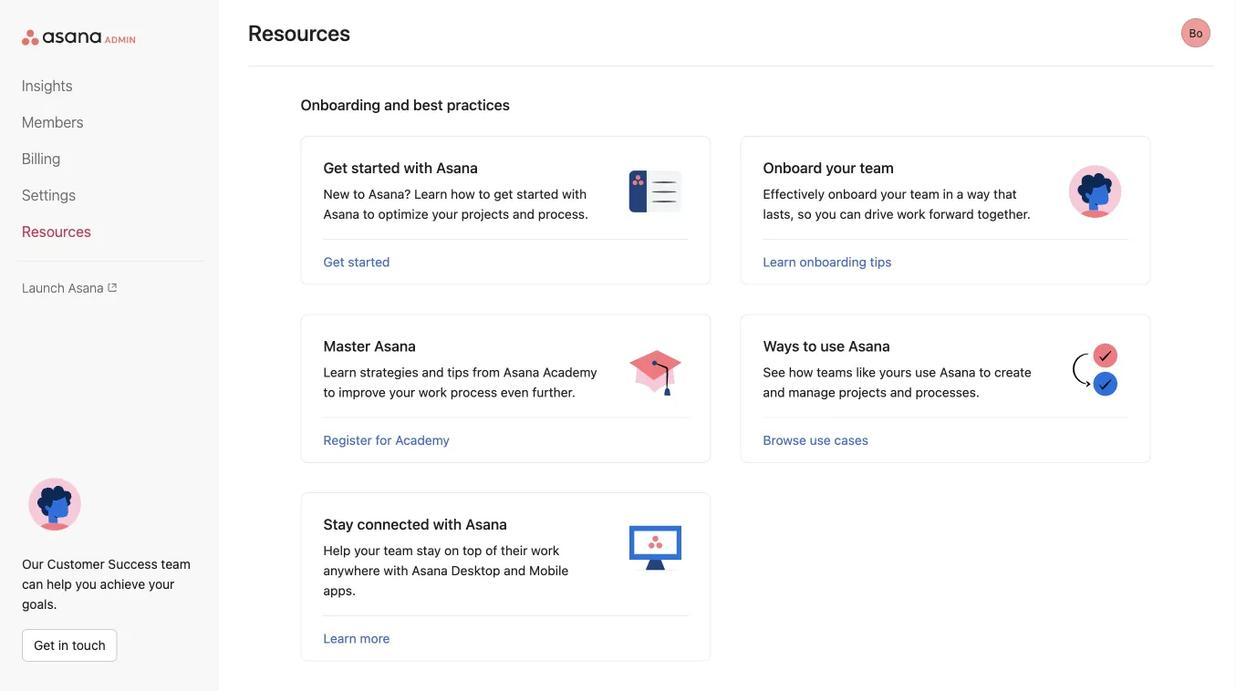 Task type: vqa. For each thing, say whether or not it's contained in the screenshot.
middle Get
yes



Task type: locate. For each thing, give the bounding box(es) containing it.
use left cases
[[810, 433, 831, 448]]

projects down get
[[462, 207, 509, 222]]

to left create
[[980, 365, 991, 380]]

yours
[[880, 365, 912, 380]]

your up onboard
[[826, 159, 856, 177]]

ways to use asana
[[763, 338, 891, 355]]

team up "forward" on the right top of page
[[910, 187, 940, 202]]

asana up even
[[504, 365, 540, 380]]

0 horizontal spatial tips
[[448, 365, 469, 380]]

1 horizontal spatial academy
[[543, 365, 598, 380]]

1 vertical spatial how
[[789, 365, 814, 380]]

team
[[860, 159, 894, 177], [910, 187, 940, 202], [384, 544, 413, 559], [161, 557, 191, 572]]

can inside effectively onboard your team in a way that lasts, so you can drive work forward together.
[[840, 207, 861, 222]]

in left touch at the bottom of the page
[[58, 638, 69, 653]]

and down get
[[513, 207, 535, 222]]

1 horizontal spatial you
[[815, 207, 837, 222]]

teams
[[817, 365, 853, 380]]

tips
[[870, 255, 892, 270], [448, 365, 469, 380]]

your right optimize
[[432, 207, 458, 222]]

your inside the "help your team stay on top of their work anywhere with asana desktop and mobile apps."
[[354, 544, 380, 559]]

further.
[[532, 385, 576, 400]]

asana up of
[[466, 516, 507, 533]]

with up on
[[433, 516, 462, 533]]

learn down lasts,
[[763, 255, 797, 270]]

started
[[351, 159, 400, 177], [517, 187, 559, 202], [348, 255, 390, 270]]

work
[[897, 207, 926, 222], [419, 385, 447, 400], [531, 544, 560, 559]]

and
[[384, 96, 410, 114], [513, 207, 535, 222], [422, 365, 444, 380], [763, 385, 785, 400], [891, 385, 913, 400], [504, 564, 526, 579]]

work up mobile
[[531, 544, 560, 559]]

in inside button
[[58, 638, 69, 653]]

how inside see how teams like yours use asana to create and manage projects and processes.
[[789, 365, 814, 380]]

can inside our customer success team can help you achieve your goals.
[[22, 577, 43, 592]]

learn
[[414, 187, 448, 202], [763, 255, 797, 270], [324, 365, 357, 380], [324, 632, 357, 647]]

launch asana
[[22, 280, 104, 295]]

launch
[[22, 280, 65, 295]]

1 horizontal spatial work
[[531, 544, 560, 559]]

resources down settings
[[22, 223, 91, 240]]

0 vertical spatial started
[[351, 159, 400, 177]]

0 vertical spatial work
[[897, 207, 926, 222]]

0 vertical spatial get
[[324, 159, 348, 177]]

1 vertical spatial you
[[75, 577, 97, 592]]

learn inside learn strategies and tips from asana academy to improve your work process even further.
[[324, 365, 357, 380]]

team right success
[[161, 557, 191, 572]]

1 horizontal spatial in
[[943, 187, 954, 202]]

0 vertical spatial projects
[[462, 207, 509, 222]]

your
[[826, 159, 856, 177], [881, 187, 907, 202], [432, 207, 458, 222], [389, 385, 415, 400], [354, 544, 380, 559], [149, 577, 175, 592]]

0 horizontal spatial projects
[[462, 207, 509, 222]]

1 vertical spatial tips
[[448, 365, 469, 380]]

started for get started
[[348, 255, 390, 270]]

you down customer
[[75, 577, 97, 592]]

0 vertical spatial how
[[451, 187, 475, 202]]

started up process.
[[517, 187, 559, 202]]

your inside effectively onboard your team in a way that lasts, so you can drive work forward together.
[[881, 187, 907, 202]]

0 horizontal spatial in
[[58, 638, 69, 653]]

browse
[[763, 433, 807, 448]]

how up manage
[[789, 365, 814, 380]]

1 vertical spatial get
[[324, 255, 345, 270]]

to left improve
[[324, 385, 335, 400]]

0 vertical spatial tips
[[870, 255, 892, 270]]

with right anywhere
[[384, 564, 408, 579]]

stay connected with asana
[[324, 516, 507, 533]]

learn up optimize
[[414, 187, 448, 202]]

get up the new
[[324, 159, 348, 177]]

get for get in touch
[[34, 638, 55, 653]]

effectively onboard your team in a way that lasts, so you can drive work forward together.
[[763, 187, 1031, 222]]

and right strategies
[[422, 365, 444, 380]]

1 vertical spatial work
[[419, 385, 447, 400]]

help your team stay on top of their work anywhere with asana desktop and mobile apps.
[[324, 544, 569, 599]]

to
[[353, 187, 365, 202], [479, 187, 491, 202], [363, 207, 375, 222], [803, 338, 817, 355], [980, 365, 991, 380], [324, 385, 335, 400]]

asana up new to asana? learn how to get started with asana to optimize your projects and process.
[[436, 159, 478, 177]]

lasts,
[[763, 207, 795, 222]]

started down optimize
[[348, 255, 390, 270]]

a
[[957, 187, 964, 202]]

learn onboarding tips button
[[763, 255, 892, 270]]

1 vertical spatial academy
[[395, 433, 450, 448]]

team inside effectively onboard your team in a way that lasts, so you can drive work forward together.
[[910, 187, 940, 202]]

see how teams like yours use asana to create and manage projects and processes.
[[763, 365, 1032, 400]]

insights
[[22, 77, 73, 94]]

onboard
[[829, 187, 878, 202]]

1 horizontal spatial tips
[[870, 255, 892, 270]]

learn for learn onboarding tips
[[763, 255, 797, 270]]

get inside button
[[34, 638, 55, 653]]

1 horizontal spatial how
[[789, 365, 814, 380]]

can down onboard
[[840, 207, 861, 222]]

team down connected
[[384, 544, 413, 559]]

academy right for
[[395, 433, 450, 448]]

strategies
[[360, 365, 419, 380]]

your up anywhere
[[354, 544, 380, 559]]

1 vertical spatial can
[[22, 577, 43, 592]]

onboarding and best practices
[[301, 96, 510, 114]]

help
[[47, 577, 72, 592]]

how
[[451, 187, 475, 202], [789, 365, 814, 380]]

use up "teams"
[[821, 338, 845, 355]]

2 vertical spatial work
[[531, 544, 560, 559]]

get for get started
[[324, 255, 345, 270]]

processes.
[[916, 385, 980, 400]]

way
[[968, 187, 991, 202]]

0 horizontal spatial work
[[419, 385, 447, 400]]

0 vertical spatial you
[[815, 207, 837, 222]]

get down goals. at the bottom left of page
[[34, 638, 55, 653]]

0 horizontal spatial how
[[451, 187, 475, 202]]

2 horizontal spatial work
[[897, 207, 926, 222]]

with up process.
[[562, 187, 587, 202]]

use
[[821, 338, 845, 355], [916, 365, 937, 380], [810, 433, 831, 448]]

1 vertical spatial resources
[[22, 223, 91, 240]]

0 horizontal spatial can
[[22, 577, 43, 592]]

your inside learn strategies and tips from asana academy to improve your work process even further.
[[389, 385, 415, 400]]

0 vertical spatial can
[[840, 207, 861, 222]]

projects down the like
[[839, 385, 887, 400]]

on
[[445, 544, 459, 559]]

learn down master
[[324, 365, 357, 380]]

0 horizontal spatial you
[[75, 577, 97, 592]]

launch asana link
[[22, 280, 197, 295]]

1 vertical spatial projects
[[839, 385, 887, 400]]

you right so
[[815, 207, 837, 222]]

master
[[324, 338, 371, 355]]

1 horizontal spatial resources
[[248, 20, 350, 46]]

team up onboard
[[860, 159, 894, 177]]

work left process
[[419, 385, 447, 400]]

manage
[[789, 385, 836, 400]]

asana down stay
[[412, 564, 448, 579]]

1 vertical spatial started
[[517, 187, 559, 202]]

academy
[[543, 365, 598, 380], [395, 433, 450, 448]]

asana up processes.
[[940, 365, 976, 380]]

projects inside new to asana? learn how to get started with asana to optimize your projects and process.
[[462, 207, 509, 222]]

for
[[376, 433, 392, 448]]

asana inside learn strategies and tips from asana academy to improve your work process even further.
[[504, 365, 540, 380]]

even
[[501, 385, 529, 400]]

asana down the new
[[324, 207, 360, 222]]

1 vertical spatial use
[[916, 365, 937, 380]]

our customer success team can help you achieve your goals.
[[22, 557, 191, 612]]

to down "asana?"
[[363, 207, 375, 222]]

work right drive
[[897, 207, 926, 222]]

get
[[324, 159, 348, 177], [324, 255, 345, 270], [34, 638, 55, 653]]

academy up 'further.'
[[543, 365, 598, 380]]

how left get
[[451, 187, 475, 202]]

get for get started with asana
[[324, 159, 348, 177]]

of
[[486, 544, 498, 559]]

onboarding
[[800, 255, 867, 270]]

settings link
[[22, 184, 197, 206]]

tips right onboarding
[[870, 255, 892, 270]]

your up drive
[[881, 187, 907, 202]]

use up processes.
[[916, 365, 937, 380]]

learn more
[[324, 632, 390, 647]]

1 horizontal spatial can
[[840, 207, 861, 222]]

started up "asana?"
[[351, 159, 400, 177]]

practices
[[447, 96, 510, 114]]

tips up process
[[448, 365, 469, 380]]

resources up onboarding
[[248, 20, 350, 46]]

learn left more
[[324, 632, 357, 647]]

drive
[[865, 207, 894, 222]]

and down their
[[504, 564, 526, 579]]

1 horizontal spatial projects
[[839, 385, 887, 400]]

get down the new
[[324, 255, 345, 270]]

tips inside learn strategies and tips from asana academy to improve your work process even further.
[[448, 365, 469, 380]]

and inside new to asana? learn how to get started with asana to optimize your projects and process.
[[513, 207, 535, 222]]

resources
[[248, 20, 350, 46], [22, 223, 91, 240]]

success
[[108, 557, 158, 572]]

2 vertical spatial started
[[348, 255, 390, 270]]

1 vertical spatial in
[[58, 638, 69, 653]]

0 horizontal spatial resources
[[22, 223, 91, 240]]

register for academy
[[324, 433, 450, 448]]

insights link
[[22, 75, 197, 97]]

in left a
[[943, 187, 954, 202]]

0 vertical spatial academy
[[543, 365, 598, 380]]

resources inside resources link
[[22, 223, 91, 240]]

with inside new to asana? learn how to get started with asana to optimize your projects and process.
[[562, 187, 587, 202]]

to right the new
[[353, 187, 365, 202]]

0 vertical spatial in
[[943, 187, 954, 202]]

projects
[[462, 207, 509, 222], [839, 385, 887, 400]]

your down success
[[149, 577, 175, 592]]

like
[[856, 365, 876, 380]]

2 vertical spatial get
[[34, 638, 55, 653]]

stay
[[324, 516, 354, 533]]

can down the our
[[22, 577, 43, 592]]

desktop
[[451, 564, 501, 579]]

new to asana? learn how to get started with asana to optimize your projects and process.
[[324, 187, 589, 222]]

in
[[943, 187, 954, 202], [58, 638, 69, 653]]

your down strategies
[[389, 385, 415, 400]]

work inside learn strategies and tips from asana academy to improve your work process even further.
[[419, 385, 447, 400]]

with
[[404, 159, 433, 177], [562, 187, 587, 202], [433, 516, 462, 533], [384, 564, 408, 579]]

so
[[798, 207, 812, 222]]



Task type: describe. For each thing, give the bounding box(es) containing it.
get started
[[324, 255, 390, 270]]

how inside new to asana? learn how to get started with asana to optimize your projects and process.
[[451, 187, 475, 202]]

to left get
[[479, 187, 491, 202]]

onboard your team
[[763, 159, 894, 177]]

your inside new to asana? learn how to get started with asana to optimize your projects and process.
[[432, 207, 458, 222]]

to inside learn strategies and tips from asana academy to improve your work process even further.
[[324, 385, 335, 400]]

asana inside new to asana? learn how to get started with asana to optimize your projects and process.
[[324, 207, 360, 222]]

register for academy button
[[324, 433, 450, 448]]

connected
[[357, 516, 430, 533]]

resources link
[[22, 221, 197, 243]]

from
[[473, 365, 500, 380]]

academy inside learn strategies and tips from asana academy to improve your work process even further.
[[543, 365, 598, 380]]

that
[[994, 187, 1017, 202]]

mobile
[[529, 564, 569, 579]]

browse use cases
[[763, 433, 869, 448]]

learn more button
[[324, 632, 390, 647]]

asana up the like
[[849, 338, 891, 355]]

team inside our customer success team can help you achieve your goals.
[[161, 557, 191, 572]]

billing
[[22, 150, 61, 167]]

customer
[[47, 557, 105, 572]]

2 vertical spatial use
[[810, 433, 831, 448]]

cases
[[835, 433, 869, 448]]

settings
[[22, 187, 76, 204]]

in inside effectively onboard your team in a way that lasts, so you can drive work forward together.
[[943, 187, 954, 202]]

work inside the "help your team stay on top of their work anywhere with asana desktop and mobile apps."
[[531, 544, 560, 559]]

started for get started with asana
[[351, 159, 400, 177]]

onboarding
[[301, 96, 381, 114]]

0 vertical spatial use
[[821, 338, 845, 355]]

members link
[[22, 111, 197, 133]]

your inside our customer success team can help you achieve your goals.
[[149, 577, 175, 592]]

help
[[324, 544, 351, 559]]

ways
[[763, 338, 800, 355]]

more
[[360, 632, 390, 647]]

forward
[[929, 207, 974, 222]]

and inside learn strategies and tips from asana academy to improve your work process even further.
[[422, 365, 444, 380]]

see
[[763, 365, 786, 380]]

learn for learn more
[[324, 632, 357, 647]]

team inside the "help your team stay on top of their work anywhere with asana desktop and mobile apps."
[[384, 544, 413, 559]]

their
[[501, 544, 528, 559]]

use inside see how teams like yours use asana to create and manage projects and processes.
[[916, 365, 937, 380]]

effectively
[[763, 187, 825, 202]]

new
[[324, 187, 350, 202]]

our
[[22, 557, 44, 572]]

and inside the "help your team stay on top of their work anywhere with asana desktop and mobile apps."
[[504, 564, 526, 579]]

bo
[[1190, 26, 1203, 39]]

create
[[995, 365, 1032, 380]]

learn strategies and tips from asana academy to improve your work process even further.
[[324, 365, 598, 400]]

billing link
[[22, 148, 197, 170]]

get in touch button
[[22, 630, 117, 663]]

asana inside the "help your team stay on top of their work anywhere with asana desktop and mobile apps."
[[412, 564, 448, 579]]

and down "see"
[[763, 385, 785, 400]]

apps.
[[324, 584, 356, 599]]

process
[[451, 385, 497, 400]]

goals.
[[22, 597, 57, 612]]

get started with asana
[[324, 159, 478, 177]]

master asana
[[324, 338, 416, 355]]

asana right launch
[[68, 280, 104, 295]]

touch
[[72, 638, 106, 653]]

anywhere
[[324, 564, 380, 579]]

together.
[[978, 207, 1031, 222]]

learn inside new to asana? learn how to get started with asana to optimize your projects and process.
[[414, 187, 448, 202]]

to right ways
[[803, 338, 817, 355]]

projects inside see how teams like yours use asana to create and manage projects and processes.
[[839, 385, 887, 400]]

best
[[413, 96, 443, 114]]

members
[[22, 114, 84, 131]]

learn onboarding tips
[[763, 255, 892, 270]]

get started button
[[324, 255, 390, 270]]

get in touch
[[34, 638, 106, 653]]

process.
[[538, 207, 589, 222]]

optimize
[[378, 207, 429, 222]]

0 horizontal spatial academy
[[395, 433, 450, 448]]

with inside the "help your team stay on top of their work anywhere with asana desktop and mobile apps."
[[384, 564, 408, 579]]

asana?
[[369, 187, 411, 202]]

asana up strategies
[[374, 338, 416, 355]]

you inside our customer success team can help you achieve your goals.
[[75, 577, 97, 592]]

started inside new to asana? learn how to get started with asana to optimize your projects and process.
[[517, 187, 559, 202]]

learn for learn strategies and tips from asana academy to improve your work process even further.
[[324, 365, 357, 380]]

top
[[463, 544, 482, 559]]

onboard
[[763, 159, 823, 177]]

and down yours
[[891, 385, 913, 400]]

0 vertical spatial resources
[[248, 20, 350, 46]]

and left the best
[[384, 96, 410, 114]]

you inside effectively onboard your team in a way that lasts, so you can drive work forward together.
[[815, 207, 837, 222]]

achieve
[[100, 577, 145, 592]]

browse use cases button
[[763, 433, 869, 448]]

get
[[494, 187, 513, 202]]

with up "asana?"
[[404, 159, 433, 177]]

asana inside see how teams like yours use asana to create and manage projects and processes.
[[940, 365, 976, 380]]

work inside effectively onboard your team in a way that lasts, so you can drive work forward together.
[[897, 207, 926, 222]]

stay
[[417, 544, 441, 559]]

improve
[[339, 385, 386, 400]]

to inside see how teams like yours use asana to create and manage projects and processes.
[[980, 365, 991, 380]]

register
[[324, 433, 372, 448]]



